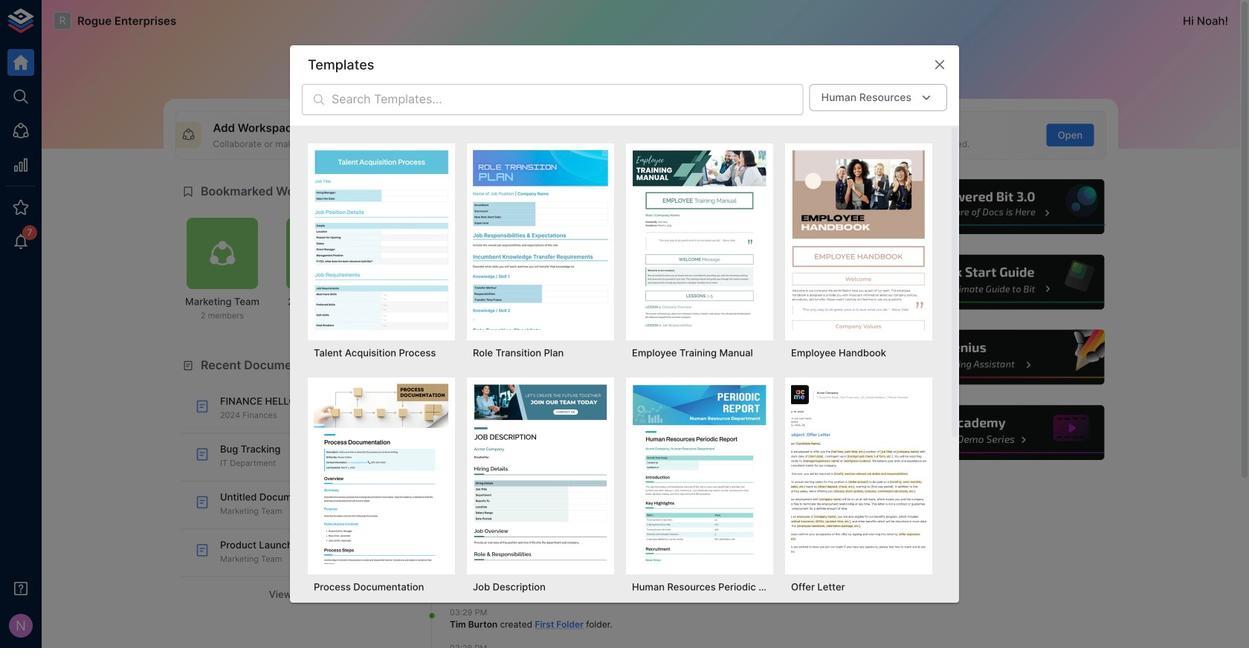 Task type: vqa. For each thing, say whether or not it's contained in the screenshot.
second help image from the bottom of the page
yes



Task type: locate. For each thing, give the bounding box(es) containing it.
human resources periodic report image
[[632, 384, 768, 565]]

Search Templates... text field
[[332, 84, 804, 115]]

dialog
[[290, 46, 960, 649]]

help image
[[883, 178, 1107, 237], [883, 253, 1107, 312], [883, 328, 1107, 387], [883, 404, 1107, 463]]

job description image
[[473, 384, 609, 565]]

employee training manual image
[[632, 150, 768, 330]]

process documentation image
[[314, 384, 449, 565]]

2 help image from the top
[[883, 253, 1107, 312]]



Task type: describe. For each thing, give the bounding box(es) containing it.
talent acquisition process image
[[314, 150, 449, 330]]

offer letter image
[[792, 384, 927, 565]]

4 help image from the top
[[883, 404, 1107, 463]]

1 help image from the top
[[883, 178, 1107, 237]]

3 help image from the top
[[883, 328, 1107, 387]]

role transition plan image
[[473, 150, 609, 330]]

employee handbook image
[[792, 150, 927, 330]]



